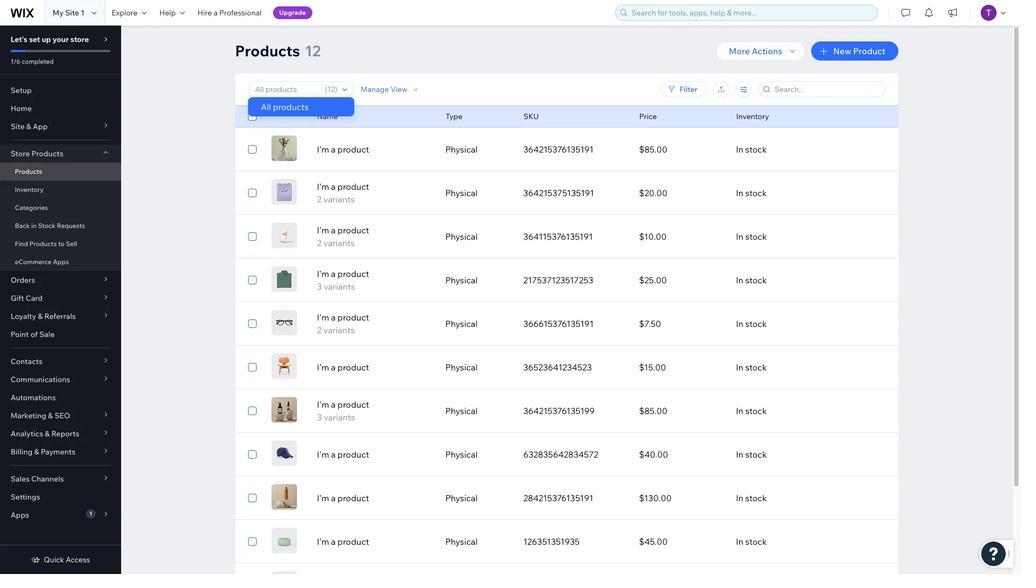Task type: vqa. For each thing, say whether or not it's contained in the screenshot.
MAILING
no



Task type: describe. For each thing, give the bounding box(es) containing it.
physical for 217537123517253
[[446, 275, 478, 286]]

3 for 364215376135199
[[317, 412, 322, 423]]

i'm a product link for 36523641234523
[[311, 361, 439, 374]]

2 for 364215375135191
[[317, 194, 322, 205]]

4 i'm from the top
[[317, 269, 329, 279]]

$7.50
[[640, 318, 662, 329]]

12 for products 12
[[305, 41, 321, 60]]

364215376135199 link
[[517, 398, 633, 424]]

setup
[[11, 86, 32, 95]]

point of sale link
[[0, 325, 121, 343]]

364115376135191 link
[[517, 224, 633, 249]]

requests
[[57, 222, 85, 230]]

in stock for 364115376135191
[[736, 231, 767, 242]]

in stock for 217537123517253
[[736, 275, 767, 286]]

store products button
[[0, 145, 121, 163]]

store
[[11, 149, 30, 158]]

632835642834572 link
[[517, 442, 633, 467]]

7 product from the top
[[338, 399, 369, 410]]

of
[[31, 330, 38, 339]]

physical for 366615376135191
[[446, 318, 478, 329]]

physical for 364115376135191
[[446, 231, 478, 242]]

variants for 217537123517253
[[324, 281, 355, 292]]

loyalty & referrals
[[11, 312, 76, 321]]

in for 126351351935
[[736, 536, 744, 547]]

sidebar element
[[0, 26, 121, 574]]

physical link for 36523641234523
[[439, 355, 517, 380]]

in stock for 36523641234523
[[736, 362, 767, 373]]

site inside dropdown button
[[11, 122, 25, 131]]

product
[[854, 46, 886, 56]]

126351351935 link
[[517, 529, 633, 555]]

364215376135199
[[524, 406, 595, 416]]

referrals
[[44, 312, 76, 321]]

access
[[66, 555, 90, 565]]

)
[[335, 85, 337, 94]]

& for site
[[26, 122, 31, 131]]

settings link
[[0, 488, 121, 506]]

$15.00 link
[[633, 355, 730, 380]]

loyalty
[[11, 312, 36, 321]]

284215376135191 link
[[517, 485, 633, 511]]

setup link
[[0, 81, 121, 99]]

hire a professional
[[198, 8, 262, 18]]

i'm a product 2 variants for 364115376135191
[[317, 225, 369, 248]]

card
[[26, 294, 43, 303]]

products up all products field
[[235, 41, 300, 60]]

6 product from the top
[[338, 362, 369, 373]]

8 i'm from the top
[[317, 449, 329, 460]]

in stock link for 217537123517253
[[730, 267, 846, 293]]

stock for 632835642834572
[[746, 449, 767, 460]]

$130.00 link
[[633, 485, 730, 511]]

all products
[[261, 102, 309, 112]]

364215376135191
[[524, 144, 594, 155]]

in stock for 126351351935
[[736, 536, 767, 547]]

automations link
[[0, 389, 121, 407]]

$85.00 link for 364215376135199
[[633, 398, 730, 424]]

hire
[[198, 8, 212, 18]]

in stock for 366615376135191
[[736, 318, 767, 329]]

$40.00 link
[[633, 442, 730, 467]]

back in stock requests
[[15, 222, 85, 230]]

i'm a product 3 variants for 364215376135199
[[317, 399, 369, 423]]

home link
[[0, 99, 121, 118]]

new
[[834, 46, 852, 56]]

reports
[[51, 429, 79, 439]]

actions
[[752, 46, 783, 56]]

physical link for 364215375135191
[[439, 180, 517, 206]]

3 product from the top
[[338, 225, 369, 236]]

physical link for 284215376135191
[[439, 485, 517, 511]]

variants for 364215376135199
[[324, 412, 355, 423]]

automations
[[11, 393, 56, 403]]

9 product from the top
[[338, 493, 369, 504]]

in stock link for 632835642834572
[[730, 442, 846, 467]]

new product
[[834, 46, 886, 56]]

categories
[[15, 204, 48, 212]]

i'm a product link for 284215376135191
[[311, 492, 439, 505]]

$85.00 link for 364215376135191
[[633, 137, 730, 162]]

36523641234523 link
[[517, 355, 633, 380]]

products link
[[0, 163, 121, 181]]

366615376135191
[[524, 318, 594, 329]]

in for 284215376135191
[[736, 493, 744, 504]]

communications
[[11, 375, 70, 384]]

i'm a product for 284215376135191
[[317, 493, 369, 504]]

10 product from the top
[[338, 536, 369, 547]]

4 product from the top
[[338, 269, 369, 279]]

physical for 364215376135191
[[446, 144, 478, 155]]

upgrade
[[279, 9, 306, 16]]

let's
[[11, 35, 27, 44]]

1 inside sidebar element
[[89, 510, 92, 517]]

in stock for 364215376135199
[[736, 406, 767, 416]]

in stock link for 364215375135191
[[730, 180, 846, 206]]

all products option
[[248, 97, 354, 116]]

& for marketing
[[48, 411, 53, 421]]

my
[[53, 8, 64, 18]]

7 i'm from the top
[[317, 399, 329, 410]]

1 horizontal spatial site
[[65, 8, 79, 18]]

stock for 36523641234523
[[746, 362, 767, 373]]

284215376135191
[[524, 493, 594, 504]]

upgrade button
[[273, 6, 313, 19]]

variants for 364215375135191
[[324, 194, 355, 205]]

up
[[42, 35, 51, 44]]

$85.00 for 364215376135199
[[640, 406, 668, 416]]

communications button
[[0, 371, 121, 389]]

physical link for 126351351935
[[439, 529, 517, 555]]

find products to sell link
[[0, 235, 121, 253]]

in for 366615376135191
[[736, 318, 744, 329]]

more
[[730, 46, 751, 56]]

in stock link for 36523641234523
[[730, 355, 846, 380]]

sale
[[39, 330, 55, 339]]

more actions button
[[717, 41, 805, 61]]

more actions
[[730, 46, 783, 56]]

632835642834572
[[524, 449, 599, 460]]

name
[[317, 112, 338, 121]]

$20.00 link
[[633, 180, 730, 206]]

126351351935
[[524, 536, 580, 547]]

8 product from the top
[[338, 449, 369, 460]]

in stock for 364215376135191
[[736, 144, 767, 155]]

find
[[15, 240, 28, 248]]

i'm a product link for 632835642834572
[[311, 448, 439, 461]]

point of sale
[[11, 330, 55, 339]]

manage
[[361, 85, 389, 94]]

2 i'm from the top
[[317, 181, 329, 192]]

stock for 366615376135191
[[746, 318, 767, 329]]

stock
[[38, 222, 55, 230]]

in for 364215376135191
[[736, 144, 744, 155]]

1 i'm from the top
[[317, 144, 329, 155]]

6 i'm from the top
[[317, 362, 329, 373]]

1 horizontal spatial inventory
[[736, 112, 769, 121]]

in stock link for 366615376135191
[[730, 311, 846, 337]]

in stock for 284215376135191
[[736, 493, 767, 504]]

gift
[[11, 294, 24, 303]]

& for analytics
[[45, 429, 50, 439]]

( 12 )
[[325, 85, 337, 94]]

filter
[[680, 85, 698, 94]]

orders
[[11, 275, 35, 285]]

find products to sell
[[15, 240, 77, 248]]

in stock link for 364115376135191
[[730, 224, 846, 249]]

& for billing
[[34, 447, 39, 457]]

explore
[[112, 8, 138, 18]]

manage view button
[[361, 85, 420, 94]]

gift card
[[11, 294, 43, 303]]

in stock link for 364215376135191
[[730, 137, 846, 162]]

sell
[[66, 240, 77, 248]]



Task type: locate. For each thing, give the bounding box(es) containing it.
i'm a product
[[317, 144, 369, 155], [317, 362, 369, 373], [317, 449, 369, 460], [317, 493, 369, 504], [317, 536, 369, 547]]

10 in stock from the top
[[736, 536, 767, 547]]

products inside store products popup button
[[31, 149, 63, 158]]

0 horizontal spatial inventory
[[15, 186, 44, 194]]

my site 1
[[53, 8, 85, 18]]

2 i'm a product link from the top
[[311, 361, 439, 374]]

in stock for 364215375135191
[[736, 188, 767, 198]]

3 i'm from the top
[[317, 225, 329, 236]]

3 in from the top
[[736, 231, 744, 242]]

12 up name in the left of the page
[[327, 85, 335, 94]]

stock for 364115376135191
[[746, 231, 767, 242]]

8 in stock from the top
[[736, 449, 767, 460]]

physical for 632835642834572
[[446, 449, 478, 460]]

1 horizontal spatial apps
[[53, 258, 69, 266]]

8 in from the top
[[736, 449, 744, 460]]

12
[[305, 41, 321, 60], [327, 85, 335, 94]]

8 physical from the top
[[446, 449, 478, 460]]

products down "store"
[[15, 167, 42, 175]]

4 in stock link from the top
[[730, 267, 846, 293]]

1 i'm a product 3 variants from the top
[[317, 269, 369, 292]]

1 2 from the top
[[317, 194, 322, 205]]

$85.00
[[640, 144, 668, 155], [640, 406, 668, 416]]

i'm a product for 36523641234523
[[317, 362, 369, 373]]

physical for 126351351935
[[446, 536, 478, 547]]

1 vertical spatial 12
[[327, 85, 335, 94]]

sku
[[524, 112, 539, 121]]

& left the reports on the bottom
[[45, 429, 50, 439]]

6 in stock link from the top
[[730, 355, 846, 380]]

7 stock from the top
[[746, 406, 767, 416]]

$20.00
[[640, 188, 668, 198]]

site down home at the top of the page
[[11, 122, 25, 131]]

physical link for 364215376135199
[[439, 398, 517, 424]]

1
[[81, 8, 85, 18], [89, 510, 92, 517]]

9 stock from the top
[[746, 493, 767, 504]]

9 physical link from the top
[[439, 485, 517, 511]]

3 physical from the top
[[446, 231, 478, 242]]

1 stock from the top
[[746, 144, 767, 155]]

apps down find products to sell link
[[53, 258, 69, 266]]

orders button
[[0, 271, 121, 289]]

2 in from the top
[[736, 188, 744, 198]]

filter button
[[661, 81, 707, 97]]

$85.00 link down $15.00 link
[[633, 398, 730, 424]]

contacts button
[[0, 353, 121, 371]]

1 vertical spatial inventory
[[15, 186, 44, 194]]

point
[[11, 330, 29, 339]]

ecommerce
[[15, 258, 52, 266]]

$85.00 for 364215376135191
[[640, 144, 668, 155]]

1 $85.00 from the top
[[640, 144, 668, 155]]

0 vertical spatial $85.00 link
[[633, 137, 730, 162]]

& left 'app'
[[26, 122, 31, 131]]

10 stock from the top
[[746, 536, 767, 547]]

3 i'm a product 2 variants from the top
[[317, 312, 369, 336]]

store
[[70, 35, 89, 44]]

physical for 284215376135191
[[446, 493, 478, 504]]

$130.00
[[640, 493, 672, 504]]

0 vertical spatial $85.00
[[640, 144, 668, 155]]

5 physical link from the top
[[439, 311, 517, 337]]

analytics & reports
[[11, 429, 79, 439]]

4 physical link from the top
[[439, 267, 517, 293]]

6 in stock from the top
[[736, 362, 767, 373]]

back in stock requests link
[[0, 217, 121, 235]]

physical link for 364215376135191
[[439, 137, 517, 162]]

ecommerce apps
[[15, 258, 69, 266]]

2 2 from the top
[[317, 238, 322, 248]]

apps down settings
[[11, 510, 29, 520]]

5 in stock link from the top
[[730, 311, 846, 337]]

i'm a product link
[[311, 143, 439, 156], [311, 361, 439, 374], [311, 448, 439, 461], [311, 492, 439, 505], [311, 535, 439, 548]]

in for 217537123517253
[[736, 275, 744, 286]]

stock for 126351351935
[[746, 536, 767, 547]]

1/6 completed
[[11, 57, 54, 65]]

let's set up your store
[[11, 35, 89, 44]]

0 horizontal spatial apps
[[11, 510, 29, 520]]

0 vertical spatial 3
[[317, 281, 322, 292]]

stock
[[746, 144, 767, 155], [746, 188, 767, 198], [746, 231, 767, 242], [746, 275, 767, 286], [746, 318, 767, 329], [746, 362, 767, 373], [746, 406, 767, 416], [746, 449, 767, 460], [746, 493, 767, 504], [746, 536, 767, 547]]

physical link for 366615376135191
[[439, 311, 517, 337]]

2 stock from the top
[[746, 188, 767, 198]]

1/6
[[11, 57, 20, 65]]

All products field
[[252, 82, 322, 97]]

help button
[[153, 0, 191, 26]]

5 stock from the top
[[746, 318, 767, 329]]

loyalty & referrals button
[[0, 307, 121, 325]]

variants for 364115376135191
[[324, 238, 355, 248]]

i'm a product 2 variants for 364215375135191
[[317, 181, 369, 205]]

0 horizontal spatial site
[[11, 122, 25, 131]]

stock for 364215375135191
[[746, 188, 767, 198]]

all
[[261, 102, 271, 112]]

0 vertical spatial 1
[[81, 8, 85, 18]]

analytics
[[11, 429, 43, 439]]

site & app button
[[0, 118, 121, 136]]

7 in from the top
[[736, 406, 744, 416]]

9 in from the top
[[736, 493, 744, 504]]

5 i'm a product link from the top
[[311, 535, 439, 548]]

$10.00 link
[[633, 224, 730, 249]]

channels
[[31, 474, 64, 484]]

3 in stock link from the top
[[730, 224, 846, 249]]

hire a professional link
[[191, 0, 268, 26]]

Search for tools, apps, help & more... field
[[629, 5, 875, 20]]

i'm a product for 126351351935
[[317, 536, 369, 547]]

1 vertical spatial apps
[[11, 510, 29, 520]]

5 i'm from the top
[[317, 312, 329, 323]]

app
[[33, 122, 48, 131]]

Search... field
[[772, 82, 882, 97]]

4 physical from the top
[[446, 275, 478, 286]]

1 $85.00 link from the top
[[633, 137, 730, 162]]

physical for 364215376135199
[[446, 406, 478, 416]]

0 vertical spatial inventory
[[736, 112, 769, 121]]

2 for 366615376135191
[[317, 325, 322, 336]]

217537123517253 link
[[517, 267, 633, 293]]

in stock for 632835642834572
[[736, 449, 767, 460]]

products up ecommerce apps
[[29, 240, 57, 248]]

seo
[[55, 411, 70, 421]]

i'm
[[317, 144, 329, 155], [317, 181, 329, 192], [317, 225, 329, 236], [317, 269, 329, 279], [317, 312, 329, 323], [317, 362, 329, 373], [317, 399, 329, 410], [317, 449, 329, 460], [317, 493, 329, 504], [317, 536, 329, 547]]

& right the billing
[[34, 447, 39, 457]]

9 i'm from the top
[[317, 493, 329, 504]]

12 for ( 12 )
[[327, 85, 335, 94]]

9 in stock link from the top
[[730, 485, 846, 511]]

5 in stock from the top
[[736, 318, 767, 329]]

i'm a product 3 variants for 217537123517253
[[317, 269, 369, 292]]

3 stock from the top
[[746, 231, 767, 242]]

0 vertical spatial i'm a product 3 variants
[[317, 269, 369, 292]]

$45.00
[[640, 536, 668, 547]]

in for 364215375135191
[[736, 188, 744, 198]]

10 in stock link from the top
[[730, 529, 846, 555]]

1 3 from the top
[[317, 281, 322, 292]]

0 vertical spatial 12
[[305, 41, 321, 60]]

(
[[325, 85, 327, 94]]

6 physical link from the top
[[439, 355, 517, 380]]

8 in stock link from the top
[[730, 442, 846, 467]]

back
[[15, 222, 30, 230]]

stock for 284215376135191
[[746, 493, 767, 504]]

2 $85.00 from the top
[[640, 406, 668, 416]]

your
[[53, 35, 69, 44]]

2 product from the top
[[338, 181, 369, 192]]

i'm a product for 364215376135191
[[317, 144, 369, 155]]

4 i'm a product link from the top
[[311, 492, 439, 505]]

8 physical link from the top
[[439, 442, 517, 467]]

2 physical link from the top
[[439, 180, 517, 206]]

in for 632835642834572
[[736, 449, 744, 460]]

1 horizontal spatial 1
[[89, 510, 92, 517]]

0 vertical spatial i'm a product 2 variants
[[317, 181, 369, 205]]

& for loyalty
[[38, 312, 43, 321]]

1 product from the top
[[338, 144, 369, 155]]

site right my
[[65, 8, 79, 18]]

& right loyalty
[[38, 312, 43, 321]]

categories link
[[0, 199, 121, 217]]

i'm a product link for 364215376135191
[[311, 143, 439, 156]]

site
[[65, 8, 79, 18], [11, 122, 25, 131]]

1 vertical spatial i'm a product 2 variants
[[317, 225, 369, 248]]

5 physical from the top
[[446, 318, 478, 329]]

stock for 364215376135199
[[746, 406, 767, 416]]

marketing & seo
[[11, 411, 70, 421]]

7 physical from the top
[[446, 406, 478, 416]]

4 in stock from the top
[[736, 275, 767, 286]]

$45.00 link
[[633, 529, 730, 555]]

ecommerce apps link
[[0, 253, 121, 271]]

1 down the settings link
[[89, 510, 92, 517]]

2 in stock from the top
[[736, 188, 767, 198]]

0 horizontal spatial 12
[[305, 41, 321, 60]]

1 physical from the top
[[446, 144, 478, 155]]

& inside dropdown button
[[26, 122, 31, 131]]

7 in stock from the top
[[736, 406, 767, 416]]

in stock link for 126351351935
[[730, 529, 846, 555]]

$40.00
[[640, 449, 669, 460]]

10 physical from the top
[[446, 536, 478, 547]]

1 vertical spatial 2
[[317, 238, 322, 248]]

2 vertical spatial i'm a product 2 variants
[[317, 312, 369, 336]]

physical for 364215375135191
[[446, 188, 478, 198]]

apps
[[53, 258, 69, 266], [11, 510, 29, 520]]

364115376135191
[[524, 231, 593, 242]]

1 vertical spatial 1
[[89, 510, 92, 517]]

i'm a product for 632835642834572
[[317, 449, 369, 460]]

364215375135191 link
[[517, 180, 633, 206]]

products inside find products to sell link
[[29, 240, 57, 248]]

None checkbox
[[248, 110, 257, 123], [248, 230, 257, 243], [248, 274, 257, 287], [248, 317, 257, 330], [248, 448, 257, 461], [248, 492, 257, 505], [248, 535, 257, 548], [248, 110, 257, 123], [248, 230, 257, 243], [248, 274, 257, 287], [248, 317, 257, 330], [248, 448, 257, 461], [248, 492, 257, 505], [248, 535, 257, 548]]

3 2 from the top
[[317, 325, 322, 336]]

9 physical from the top
[[446, 493, 478, 504]]

stock for 217537123517253
[[746, 275, 767, 286]]

in stock link for 284215376135191
[[730, 485, 846, 511]]

1 in stock from the top
[[736, 144, 767, 155]]

analytics & reports button
[[0, 425, 121, 443]]

in stock link for 364215376135199
[[730, 398, 846, 424]]

3 for 217537123517253
[[317, 281, 322, 292]]

5 product from the top
[[338, 312, 369, 323]]

product
[[338, 144, 369, 155], [338, 181, 369, 192], [338, 225, 369, 236], [338, 269, 369, 279], [338, 312, 369, 323], [338, 362, 369, 373], [338, 399, 369, 410], [338, 449, 369, 460], [338, 493, 369, 504], [338, 536, 369, 547]]

366615376135191 link
[[517, 311, 633, 337]]

0 vertical spatial 2
[[317, 194, 322, 205]]

$15.00
[[640, 362, 667, 373]]

3 in stock from the top
[[736, 231, 767, 242]]

2 in stock link from the top
[[730, 180, 846, 206]]

2 vertical spatial 2
[[317, 325, 322, 336]]

5 in from the top
[[736, 318, 744, 329]]

1 vertical spatial site
[[11, 122, 25, 131]]

8 stock from the top
[[746, 449, 767, 460]]

4 i'm a product from the top
[[317, 493, 369, 504]]

2 physical from the top
[[446, 188, 478, 198]]

physical link for 632835642834572
[[439, 442, 517, 467]]

a
[[214, 8, 218, 18], [331, 144, 336, 155], [331, 181, 336, 192], [331, 225, 336, 236], [331, 269, 336, 279], [331, 312, 336, 323], [331, 362, 336, 373], [331, 399, 336, 410], [331, 449, 336, 460], [331, 493, 336, 504], [331, 536, 336, 547]]

2 $85.00 link from the top
[[633, 398, 730, 424]]

1 in stock link from the top
[[730, 137, 846, 162]]

9 in stock from the top
[[736, 493, 767, 504]]

$85.00 link up $20.00 "link"
[[633, 137, 730, 162]]

$25.00
[[640, 275, 667, 286]]

364215376135191 link
[[517, 137, 633, 162]]

0 vertical spatial site
[[65, 8, 79, 18]]

site & app
[[11, 122, 48, 131]]

to
[[58, 240, 64, 248]]

$85.00 up $40.00
[[640, 406, 668, 416]]

$25.00 link
[[633, 267, 730, 293]]

7 physical link from the top
[[439, 398, 517, 424]]

1 vertical spatial i'm a product 3 variants
[[317, 399, 369, 423]]

4 in from the top
[[736, 275, 744, 286]]

4 stock from the top
[[746, 275, 767, 286]]

1 vertical spatial $85.00 link
[[633, 398, 730, 424]]

in for 36523641234523
[[736, 362, 744, 373]]

gift card button
[[0, 289, 121, 307]]

6 in from the top
[[736, 362, 744, 373]]

stock for 364215376135191
[[746, 144, 767, 155]]

$85.00 down price
[[640, 144, 668, 155]]

10 i'm from the top
[[317, 536, 329, 547]]

& left "seo"
[[48, 411, 53, 421]]

0 vertical spatial apps
[[53, 258, 69, 266]]

marketing & seo button
[[0, 407, 121, 425]]

2 i'm a product 3 variants from the top
[[317, 399, 369, 423]]

3 i'm a product link from the top
[[311, 448, 439, 461]]

1 vertical spatial 3
[[317, 412, 322, 423]]

1 i'm a product 2 variants from the top
[[317, 181, 369, 205]]

2 i'm a product from the top
[[317, 362, 369, 373]]

6 stock from the top
[[746, 362, 767, 373]]

type
[[446, 112, 462, 121]]

inventory
[[736, 112, 769, 121], [15, 186, 44, 194]]

in
[[31, 222, 37, 230]]

10 physical link from the top
[[439, 529, 517, 555]]

completed
[[22, 57, 54, 65]]

3 i'm a product from the top
[[317, 449, 369, 460]]

1 physical link from the top
[[439, 137, 517, 162]]

1 right my
[[81, 8, 85, 18]]

sales channels
[[11, 474, 64, 484]]

i'm a product 2 variants for 366615376135191
[[317, 312, 369, 336]]

in for 364115376135191
[[736, 231, 744, 242]]

1 in from the top
[[736, 144, 744, 155]]

sales channels button
[[0, 470, 121, 488]]

professional
[[219, 8, 262, 18]]

manage view
[[361, 85, 408, 94]]

5 i'm a product from the top
[[317, 536, 369, 547]]

1 vertical spatial $85.00
[[640, 406, 668, 416]]

2 3 from the top
[[317, 412, 322, 423]]

in for 364215376135199
[[736, 406, 744, 416]]

inventory inside sidebar element
[[15, 186, 44, 194]]

products up 'products' link
[[31, 149, 63, 158]]

6 physical from the top
[[446, 362, 478, 373]]

0 horizontal spatial 1
[[81, 8, 85, 18]]

physical link for 364115376135191
[[439, 224, 517, 249]]

1 horizontal spatial 12
[[327, 85, 335, 94]]

products inside 'products' link
[[15, 167, 42, 175]]

2 i'm a product 2 variants from the top
[[317, 225, 369, 248]]

variants for 366615376135191
[[324, 325, 355, 336]]

sales
[[11, 474, 30, 484]]

physical for 36523641234523
[[446, 362, 478, 373]]

physical link
[[439, 137, 517, 162], [439, 180, 517, 206], [439, 224, 517, 249], [439, 267, 517, 293], [439, 311, 517, 337], [439, 355, 517, 380], [439, 398, 517, 424], [439, 442, 517, 467], [439, 485, 517, 511], [439, 529, 517, 555]]

1 i'm a product link from the top
[[311, 143, 439, 156]]

physical
[[446, 144, 478, 155], [446, 188, 478, 198], [446, 231, 478, 242], [446, 275, 478, 286], [446, 318, 478, 329], [446, 362, 478, 373], [446, 406, 478, 416], [446, 449, 478, 460], [446, 493, 478, 504], [446, 536, 478, 547]]

billing & payments button
[[0, 443, 121, 461]]

physical link for 217537123517253
[[439, 267, 517, 293]]

12 down upgrade button
[[305, 41, 321, 60]]

i'm a product link for 126351351935
[[311, 535, 439, 548]]

None checkbox
[[248, 143, 257, 156], [248, 187, 257, 199], [248, 361, 257, 374], [248, 405, 257, 417], [248, 143, 257, 156], [248, 187, 257, 199], [248, 361, 257, 374], [248, 405, 257, 417]]

inventory link
[[0, 181, 121, 199]]

2 for 364115376135191
[[317, 238, 322, 248]]



